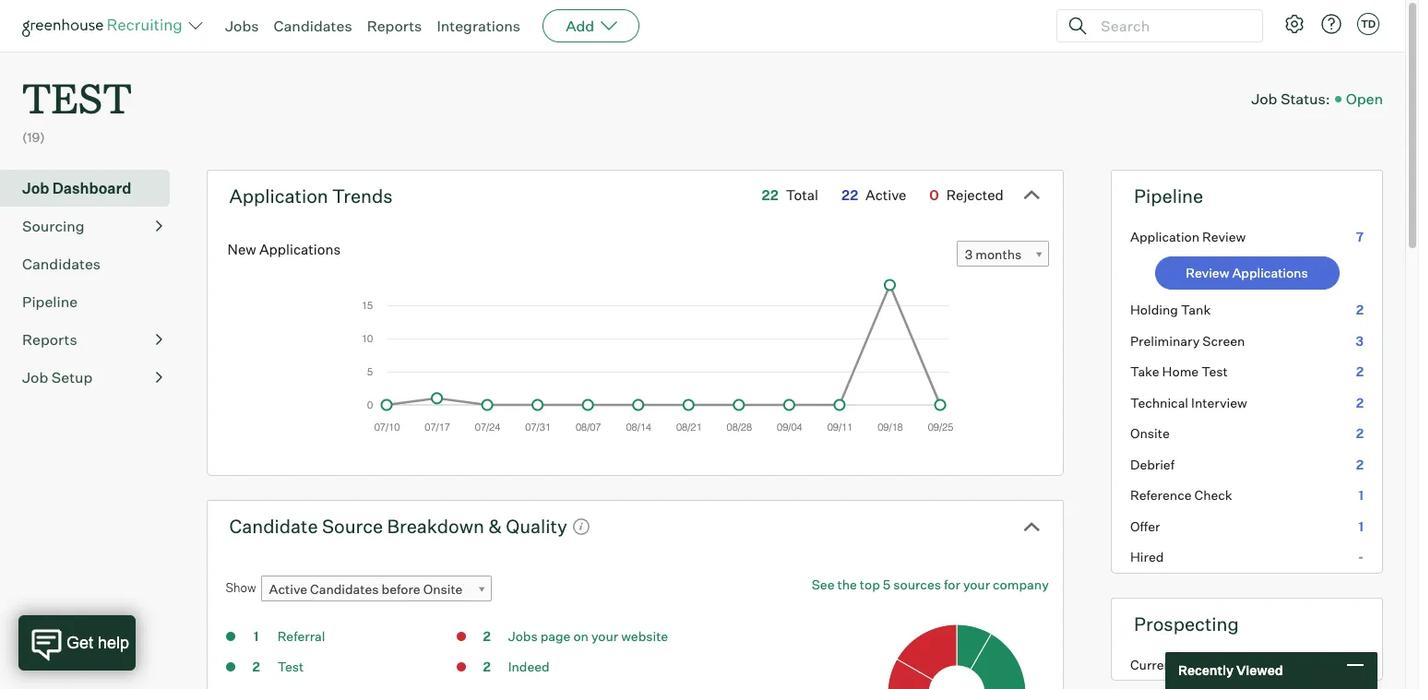 Task type: describe. For each thing, give the bounding box(es) containing it.
test
[[22, 70, 132, 125]]

jobs page on your website
[[508, 629, 668, 644]]

job status:
[[1251, 89, 1330, 108]]

&
[[488, 515, 502, 538]]

indeed
[[508, 659, 550, 675]]

1 horizontal spatial candidates link
[[274, 17, 352, 35]]

screen
[[1203, 333, 1245, 349]]

months
[[976, 247, 1022, 262]]

0 vertical spatial your
[[963, 577, 990, 593]]

top
[[860, 577, 880, 593]]

applications for new applications
[[259, 241, 341, 259]]

greenhouse recruiting image
[[22, 15, 188, 37]]

candidate source breakdown & quality
[[229, 515, 567, 538]]

2 for onsite
[[1356, 426, 1364, 441]]

preliminary
[[1130, 333, 1200, 349]]

application trends
[[229, 184, 393, 207]]

review applications
[[1186, 265, 1308, 281]]

jobs page on your website link
[[508, 629, 668, 644]]

debrief
[[1130, 456, 1175, 472]]

interview
[[1191, 395, 1247, 410]]

jobs link
[[225, 17, 259, 35]]

integrations
[[437, 17, 521, 35]]

(19)
[[22, 129, 45, 145]]

job dashboard link
[[22, 177, 162, 199]]

0 horizontal spatial reports
[[22, 330, 77, 349]]

Search text field
[[1096, 12, 1246, 39]]

0 horizontal spatial your
[[591, 629, 618, 644]]

the
[[837, 577, 857, 593]]

2 link for jobs page on your website
[[468, 628, 505, 649]]

add button
[[543, 9, 640, 42]]

total
[[786, 186, 818, 204]]

1 inside 1 link
[[254, 629, 259, 644]]

preliminary screen
[[1130, 333, 1245, 349]]

configure image
[[1284, 13, 1306, 35]]

application for application trends
[[229, 184, 328, 207]]

job for job dashboard
[[22, 179, 49, 197]]

0 vertical spatial candidates
[[274, 17, 352, 35]]

2 vertical spatial candidates
[[310, 582, 379, 597]]

test link
[[22, 52, 132, 128]]

0 vertical spatial review
[[1202, 229, 1246, 244]]

2 for current prospects
[[1356, 657, 1364, 672]]

0
[[930, 186, 939, 204]]

new applications
[[227, 241, 341, 259]]

job for job status:
[[1251, 89, 1277, 108]]

quality
[[506, 515, 567, 538]]

integrations link
[[437, 17, 521, 35]]

breakdown
[[387, 515, 484, 538]]

-
[[1358, 549, 1364, 565]]

page
[[540, 629, 571, 644]]

sourcing
[[22, 217, 85, 235]]

sources
[[894, 577, 941, 593]]

prospecting
[[1134, 612, 1239, 635]]

take home test
[[1130, 364, 1228, 379]]

3 for 3
[[1356, 333, 1364, 349]]

candidate source data is not real-time. data may take up to two days to reflect accurately. image
[[572, 518, 590, 537]]

job dashboard
[[22, 179, 131, 197]]

show
[[226, 581, 256, 596]]

2 for holding tank
[[1356, 302, 1364, 318]]

0 horizontal spatial test
[[277, 659, 304, 675]]

review applications link
[[1155, 257, 1339, 290]]

before
[[382, 582, 420, 597]]

0 horizontal spatial pipeline
[[22, 292, 78, 311]]

1 link
[[238, 628, 275, 649]]

referral
[[277, 629, 325, 644]]

new
[[227, 241, 256, 259]]

3 for 3 months
[[965, 247, 973, 262]]

2 for technical interview
[[1356, 395, 1364, 410]]

candidate
[[229, 515, 318, 538]]

7
[[1356, 229, 1364, 244]]

rejected
[[947, 186, 1004, 204]]

2 for take home test
[[1356, 364, 1364, 379]]

company
[[993, 577, 1049, 593]]

offer
[[1130, 518, 1160, 534]]

current
[[1130, 657, 1177, 672]]

indeed link
[[508, 659, 550, 675]]

pipeline link
[[22, 290, 162, 313]]

jobs for jobs
[[225, 17, 259, 35]]



Task type: locate. For each thing, give the bounding box(es) containing it.
recently
[[1178, 663, 1234, 678]]

0 horizontal spatial 3
[[965, 247, 973, 262]]

1 vertical spatial your
[[591, 629, 618, 644]]

job setup
[[22, 368, 93, 386]]

trends
[[332, 184, 393, 207]]

1 horizontal spatial pipeline
[[1134, 184, 1203, 207]]

candidates link up the pipeline link
[[22, 253, 162, 275]]

job left "setup"
[[22, 368, 48, 386]]

applications down application trends
[[259, 241, 341, 259]]

add
[[566, 17, 594, 35]]

active candidates before onsite link
[[261, 576, 491, 603]]

job setup link
[[22, 366, 162, 388]]

onsite up debrief on the right bottom of page
[[1130, 426, 1170, 441]]

1 horizontal spatial your
[[963, 577, 990, 593]]

sourcing link
[[22, 215, 162, 237]]

status:
[[1281, 89, 1330, 108]]

2 link left the indeed
[[468, 658, 505, 679]]

2
[[1356, 302, 1364, 318], [1356, 364, 1364, 379], [1356, 395, 1364, 410], [1356, 426, 1364, 441], [1356, 456, 1364, 472], [483, 629, 491, 644], [1356, 657, 1364, 672], [252, 659, 260, 675], [483, 659, 491, 675]]

pipeline up application review
[[1134, 184, 1203, 207]]

candidates link right jobs link
[[274, 17, 352, 35]]

application up 'new applications'
[[229, 184, 328, 207]]

1 horizontal spatial application
[[1130, 229, 1200, 244]]

22 total
[[762, 186, 818, 204]]

0 vertical spatial application
[[229, 184, 328, 207]]

website
[[621, 629, 668, 644]]

0 rejected
[[930, 186, 1004, 204]]

active
[[866, 186, 906, 204], [269, 582, 307, 597]]

prospects
[[1179, 657, 1240, 672]]

2 link left page
[[468, 628, 505, 649]]

applications up screen
[[1232, 265, 1308, 281]]

job up sourcing
[[22, 179, 49, 197]]

test link
[[277, 659, 304, 675]]

review
[[1202, 229, 1246, 244], [1186, 265, 1229, 281]]

1 horizontal spatial 22
[[842, 186, 858, 204]]

referral link
[[277, 629, 325, 644]]

0 horizontal spatial candidates link
[[22, 253, 162, 275]]

0 vertical spatial job
[[1251, 89, 1277, 108]]

1 vertical spatial candidates
[[22, 254, 101, 273]]

see the top 5 sources for your company link
[[812, 576, 1049, 594]]

candidates link
[[274, 17, 352, 35], [22, 253, 162, 275]]

0 vertical spatial candidates link
[[274, 17, 352, 35]]

2 link down 1 link
[[238, 658, 275, 679]]

1 vertical spatial active
[[269, 582, 307, 597]]

1 horizontal spatial applications
[[1232, 265, 1308, 281]]

1 horizontal spatial jobs
[[508, 629, 538, 644]]

home
[[1162, 364, 1199, 379]]

test down referral link
[[277, 659, 304, 675]]

reports link left integrations link
[[367, 17, 422, 35]]

0 horizontal spatial jobs
[[225, 17, 259, 35]]

0 horizontal spatial application
[[229, 184, 328, 207]]

job
[[1251, 89, 1277, 108], [22, 179, 49, 197], [22, 368, 48, 386]]

your
[[963, 577, 990, 593], [591, 629, 618, 644]]

job inside job setup link
[[22, 368, 48, 386]]

0 vertical spatial reports
[[367, 17, 422, 35]]

1 horizontal spatial reports link
[[367, 17, 422, 35]]

application review
[[1130, 229, 1246, 244]]

td button
[[1354, 9, 1383, 39]]

0 horizontal spatial reports link
[[22, 328, 162, 350]]

1 vertical spatial job
[[22, 179, 49, 197]]

0 vertical spatial onsite
[[1130, 426, 1170, 441]]

pipeline
[[1134, 184, 1203, 207], [22, 292, 78, 311]]

1 for offer
[[1359, 518, 1364, 534]]

0 horizontal spatial onsite
[[423, 582, 463, 597]]

1 horizontal spatial reports
[[367, 17, 422, 35]]

0 vertical spatial reports link
[[367, 17, 422, 35]]

check
[[1195, 487, 1232, 503]]

pipeline down sourcing
[[22, 292, 78, 311]]

review up 'review applications'
[[1202, 229, 1246, 244]]

dashboard
[[52, 179, 131, 197]]

0 vertical spatial test
[[1202, 364, 1228, 379]]

1 vertical spatial 3
[[1356, 333, 1364, 349]]

1 vertical spatial reports link
[[22, 328, 162, 350]]

application up holding tank
[[1130, 229, 1200, 244]]

td button
[[1357, 13, 1380, 35]]

- link
[[1112, 542, 1382, 573]]

22 active
[[842, 186, 906, 204]]

5
[[883, 577, 891, 593]]

reference check
[[1130, 487, 1232, 503]]

1 22 from the left
[[762, 186, 778, 204]]

candidates
[[274, 17, 352, 35], [22, 254, 101, 273], [310, 582, 379, 597]]

applications for review applications
[[1232, 265, 1308, 281]]

1 vertical spatial test
[[277, 659, 304, 675]]

0 horizontal spatial applications
[[259, 241, 341, 259]]

1 horizontal spatial onsite
[[1130, 426, 1170, 441]]

open
[[1346, 89, 1383, 108]]

test up interview
[[1202, 364, 1228, 379]]

source
[[322, 515, 383, 538]]

take
[[1130, 364, 1160, 379]]

viewed
[[1236, 663, 1283, 678]]

1 vertical spatial candidates link
[[22, 253, 162, 275]]

1 vertical spatial application
[[1130, 229, 1200, 244]]

0 horizontal spatial active
[[269, 582, 307, 597]]

candidates down sourcing
[[22, 254, 101, 273]]

1 vertical spatial review
[[1186, 265, 1229, 281]]

22
[[762, 186, 778, 204], [842, 186, 858, 204]]

job for job setup
[[22, 368, 48, 386]]

2 link for test
[[238, 658, 275, 679]]

technical interview
[[1130, 395, 1247, 410]]

for
[[944, 577, 960, 593]]

22 for 22 total
[[762, 186, 778, 204]]

candidates right jobs link
[[274, 17, 352, 35]]

0 vertical spatial applications
[[259, 241, 341, 259]]

active candidates before onsite
[[269, 582, 463, 597]]

tank
[[1181, 302, 1211, 318]]

td
[[1361, 18, 1376, 30]]

2 link for indeed
[[468, 658, 505, 679]]

reports
[[367, 17, 422, 35], [22, 330, 77, 349]]

2 vertical spatial job
[[22, 368, 48, 386]]

22 left total
[[762, 186, 778, 204]]

onsite right before
[[423, 582, 463, 597]]

reports up job setup
[[22, 330, 77, 349]]

3 months
[[965, 247, 1022, 262]]

2 link
[[468, 628, 505, 649], [238, 658, 275, 679], [468, 658, 505, 679]]

2 22 from the left
[[842, 186, 858, 204]]

applications
[[259, 241, 341, 259], [1232, 265, 1308, 281]]

1 horizontal spatial active
[[866, 186, 906, 204]]

jobs for jobs page on your website
[[508, 629, 538, 644]]

0 vertical spatial 1
[[1359, 487, 1364, 503]]

test (19)
[[22, 70, 132, 145]]

1 vertical spatial reports
[[22, 330, 77, 349]]

application for application review
[[1130, 229, 1200, 244]]

current prospects
[[1130, 657, 1240, 672]]

your right on
[[591, 629, 618, 644]]

technical
[[1130, 395, 1189, 410]]

see
[[812, 577, 835, 593]]

holding
[[1130, 302, 1178, 318]]

0 vertical spatial 3
[[965, 247, 973, 262]]

3
[[965, 247, 973, 262], [1356, 333, 1364, 349]]

1 horizontal spatial 3
[[1356, 333, 1364, 349]]

1 vertical spatial jobs
[[508, 629, 538, 644]]

1 horizontal spatial test
[[1202, 364, 1228, 379]]

setup
[[51, 368, 93, 386]]

active left 0
[[866, 186, 906, 204]]

onsite
[[1130, 426, 1170, 441], [423, 582, 463, 597]]

on
[[573, 629, 589, 644]]

3 months link
[[957, 241, 1049, 268]]

22 for 22 active
[[842, 186, 858, 204]]

2 vertical spatial 1
[[254, 629, 259, 644]]

job inside "job dashboard" "link"
[[22, 179, 49, 197]]

active right show
[[269, 582, 307, 597]]

reports link down the pipeline link
[[22, 328, 162, 350]]

reports left integrations link
[[367, 17, 422, 35]]

1
[[1359, 487, 1364, 503], [1359, 518, 1364, 534], [254, 629, 259, 644]]

test
[[1202, 364, 1228, 379], [277, 659, 304, 675]]

application
[[229, 184, 328, 207], [1130, 229, 1200, 244]]

22 right total
[[842, 186, 858, 204]]

candidates left before
[[310, 582, 379, 597]]

0 vertical spatial pipeline
[[1134, 184, 1203, 207]]

candidate source data is not real-time. data may take up to two days to reflect accurately. element
[[567, 510, 590, 542]]

job left "status:"
[[1251, 89, 1277, 108]]

0 vertical spatial active
[[866, 186, 906, 204]]

1 vertical spatial applications
[[1232, 265, 1308, 281]]

1 vertical spatial onsite
[[423, 582, 463, 597]]

2 for debrief
[[1356, 456, 1364, 472]]

review up tank
[[1186, 265, 1229, 281]]

holding tank
[[1130, 302, 1211, 318]]

0 vertical spatial jobs
[[225, 17, 259, 35]]

your right for
[[963, 577, 990, 593]]

1 vertical spatial 1
[[1359, 518, 1364, 534]]

1 for reference check
[[1359, 487, 1364, 503]]

see the top 5 sources for your company
[[812, 577, 1049, 593]]

reference
[[1130, 487, 1192, 503]]

0 horizontal spatial 22
[[762, 186, 778, 204]]

recently viewed
[[1178, 663, 1283, 678]]

1 vertical spatial pipeline
[[22, 292, 78, 311]]



Task type: vqa. For each thing, say whether or not it's contained in the screenshot.
Looks like you aren't following any candidates yet. on the top of the page
no



